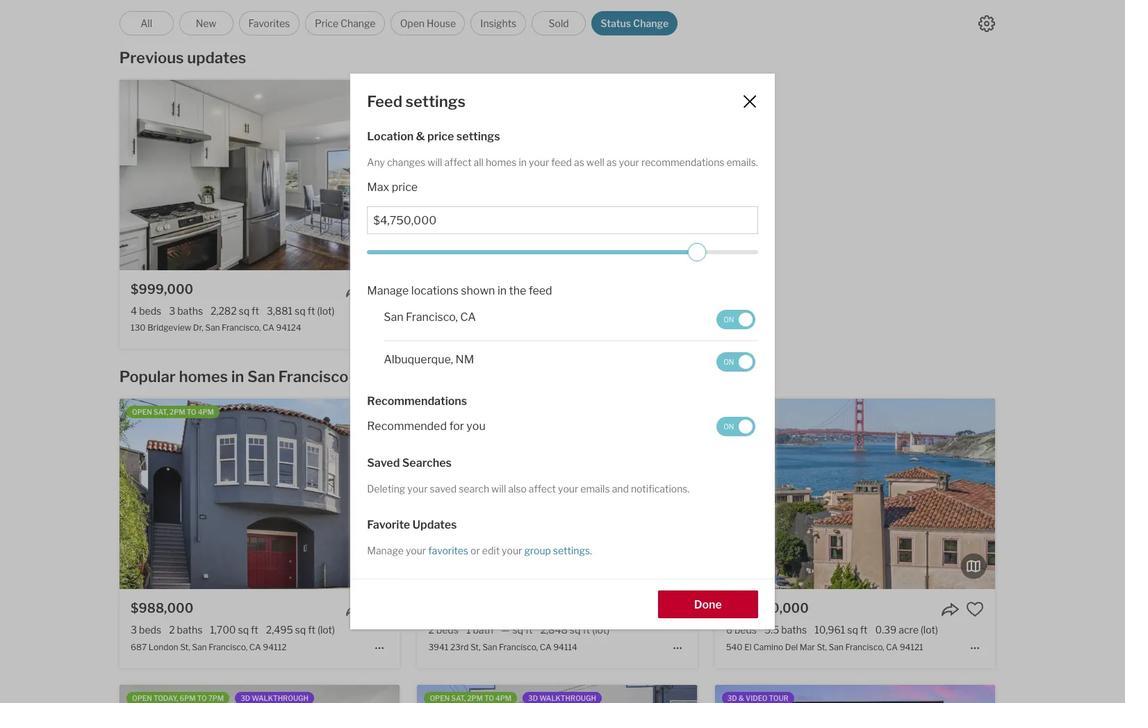 Task type: vqa. For each thing, say whether or not it's contained in the screenshot.
THE EMAILS.
yes



Task type: describe. For each thing, give the bounding box(es) containing it.
sat, for first photo of 687 london st, san francisco, ca 94112
[[154, 408, 168, 417]]

status change
[[601, 17, 669, 29]]

insights
[[480, 17, 517, 29]]

favorite updates
[[367, 519, 457, 532]]

san for 130 bridgeview dr, san francisco, ca 94124
[[205, 323, 220, 333]]

house
[[427, 17, 456, 29]]

687 london st, san francisco, ca 94112
[[131, 642, 287, 652]]

recommendations
[[641, 156, 725, 168]]

baths for 1,700 sq ft
[[177, 624, 203, 636]]

0.39
[[875, 624, 897, 636]]

sold
[[549, 17, 569, 29]]

3 3d from the left
[[727, 694, 737, 702]]

3 baths for 4 beds
[[169, 305, 203, 317]]

94112
[[263, 642, 287, 652]]

feed settings
[[367, 92, 466, 110]]

687
[[131, 642, 147, 652]]

Open House radio
[[391, 11, 465, 35]]

0.39 acre (lot)
[[875, 624, 938, 636]]

7pm
[[208, 694, 224, 702]]

san francisco, ca
[[384, 311, 476, 324]]

1 bath
[[466, 624, 494, 636]]

2 photo of 687 london st, san francisco, ca 94112 image from the left
[[120, 399, 400, 590]]

2,495 sq ft (lot)
[[266, 624, 335, 636]]

94122
[[574, 323, 599, 333]]

1 photo of 540 el camino del mar st, san francisco, ca 94121 image from the left
[[435, 399, 715, 590]]

el
[[744, 642, 752, 652]]

feed
[[367, 92, 402, 110]]

settings.
[[553, 545, 592, 557]]

29th
[[450, 323, 469, 333]]

san for popular homes in san francisco
[[247, 368, 275, 386]]

sq for 2,282
[[239, 305, 250, 317]]

1 vertical spatial settings
[[456, 130, 500, 143]]

2,848 sq ft (lot)
[[541, 624, 610, 636]]

0 horizontal spatial to
[[187, 408, 196, 417]]

beds for 2,848 sq ft (lot)
[[436, 624, 459, 636]]

baths for 10,961 sq ft
[[781, 624, 807, 636]]

2 beds
[[428, 624, 459, 636]]

(lot) right acre
[[921, 624, 938, 636]]

del
[[785, 642, 798, 652]]

Favorites radio
[[239, 11, 300, 35]]

& for location
[[416, 130, 425, 143]]

open for first photo of 687 london st, san francisco, ca 94112
[[132, 408, 152, 417]]

done button
[[658, 591, 758, 619]]

you
[[467, 420, 486, 433]]

searches
[[402, 457, 452, 470]]

1 horizontal spatial favorite button image
[[668, 601, 686, 619]]

emails
[[581, 483, 610, 495]]

Sold radio
[[532, 11, 586, 35]]

1,700 sq ft
[[210, 624, 258, 636]]

beds for 2,495 sq ft (lot)
[[139, 624, 161, 636]]

tour
[[769, 694, 789, 702]]

ft for 2,495 sq ft (lot)
[[308, 624, 315, 636]]

0 vertical spatial 2pm
[[169, 408, 185, 417]]

max price
[[367, 181, 418, 194]]

sq for 3,881
[[295, 305, 306, 317]]

1 photo of 130 bridgeview dr, san francisco, ca 94124 image from the left
[[0, 80, 120, 270]]

2,282 sq ft
[[211, 305, 259, 317]]

recommendations
[[367, 395, 467, 408]]

sq for 10,961
[[847, 624, 858, 636]]

favorites
[[428, 545, 468, 557]]

popular homes in san francisco
[[119, 368, 349, 386]]

favorite button image for $999,000
[[371, 282, 389, 300]]

albuquerque, nm
[[384, 353, 474, 366]]

favorites
[[248, 17, 290, 29]]

beds up 1847
[[437, 305, 459, 317]]

1
[[466, 624, 471, 636]]

saved searches
[[367, 457, 452, 470]]

change for status change
[[633, 17, 669, 29]]

2,848
[[541, 624, 568, 636]]

all
[[141, 17, 152, 29]]

1 photo of 565 ortega st, san francisco, ca 94122 image from the left
[[435, 685, 715, 703]]

deleting your saved search will also affect your emails and notifications.
[[367, 483, 690, 495]]

2 photo of 565 ortega st, san francisco, ca 94122 image from the left
[[715, 685, 995, 703]]

walkthrough for open sat, 2pm to 4pm
[[539, 694, 596, 702]]

2,282
[[211, 305, 237, 317]]

130
[[131, 323, 146, 333]]

3d walkthrough for open sat, 2pm to 4pm
[[528, 694, 596, 702]]

1847 29th ave, san francisco, ca 94122
[[428, 323, 599, 333]]

2 for 2 beds
[[428, 624, 434, 636]]

francisco,
[[508, 323, 559, 333]]

favorite button image for $25,000,000
[[966, 601, 984, 619]]

0 vertical spatial feed
[[551, 156, 572, 168]]

5.5 baths
[[765, 624, 807, 636]]

ca for 130 bridgeview dr, san francisco, ca 94124
[[263, 323, 274, 333]]

sat, for 3rd photo of 168 shakespeare st, san francisco, ca 94112 from the right
[[451, 694, 466, 702]]

francisco, for 3941 23rd st, san francisco, ca 94114
[[499, 642, 538, 652]]

3 photo of 130 bridgeview dr, san francisco, ca 94124 image from the left
[[400, 80, 680, 270]]

ca for 3941 23rd st, san francisco, ca 94114
[[540, 642, 552, 652]]

$999,000
[[131, 282, 193, 297]]

Insights radio
[[471, 11, 526, 35]]

3 up 687
[[131, 624, 137, 636]]

today,
[[154, 694, 178, 702]]

new
[[196, 17, 217, 29]]

your right well
[[619, 156, 639, 168]]

10,961
[[815, 624, 845, 636]]

pending
[[458, 89, 490, 97]]

0 horizontal spatial 4pm
[[198, 408, 214, 417]]

open today, 6pm to 7pm
[[132, 694, 224, 702]]

beds for 3,881 sq ft (lot)
[[139, 305, 161, 317]]

acre
[[899, 624, 919, 636]]

your right edit
[[502, 545, 522, 557]]

3 st, from the left
[[817, 642, 827, 652]]

dr,
[[193, 323, 203, 333]]

1,700
[[210, 624, 236, 636]]

san down favorite button option at the left top of the page
[[384, 311, 404, 324]]

ca down manage locations shown in the feed
[[460, 311, 476, 324]]

— sq ft
[[501, 624, 533, 636]]

2 photo of 540 el camino del mar st, san francisco, ca 94121 image from the left
[[715, 399, 995, 590]]

redfin pending
[[430, 89, 490, 97]]

francisco, for 687 london st, san francisco, ca 94112
[[209, 642, 248, 652]]

your left well
[[529, 156, 549, 168]]

shown
[[461, 284, 495, 297]]

ft for 10,961 sq ft
[[860, 624, 868, 636]]

6 beds
[[726, 624, 757, 636]]

2 favorite button checkbox from the left
[[966, 601, 984, 619]]

popular
[[119, 368, 176, 386]]

2 photo of 3941 23rd st, san francisco, ca 94114 image from the left
[[417, 399, 697, 590]]

mar
[[800, 642, 815, 652]]

1847
[[428, 323, 448, 333]]

video
[[746, 694, 768, 702]]

2 photo of 1847 29th ave, san francisco, ca 94122 image from the left
[[417, 80, 697, 270]]

nm
[[456, 353, 474, 366]]

1 photo of 1847 29th ave, san francisco, ca 94122 image from the left
[[137, 80, 417, 270]]

1 horizontal spatial 4pm
[[496, 694, 512, 702]]

updates
[[187, 49, 246, 67]]

540 el camino del mar st, san francisco, ca 94121
[[726, 642, 923, 652]]

redfin
[[430, 89, 456, 97]]

group
[[524, 545, 551, 557]]

2,495
[[266, 624, 293, 636]]

st, for baths
[[180, 642, 190, 652]]

sq for 2,848
[[570, 624, 581, 636]]

your down favorite updates
[[406, 545, 426, 557]]

price
[[315, 17, 339, 29]]

3 photo of 565 ortega st, san francisco, ca 94122 image from the left
[[995, 685, 1125, 703]]

notifications.
[[631, 483, 690, 495]]

favorite button checkbox
[[371, 282, 389, 300]]

francisco, down 0.39
[[845, 642, 884, 652]]

23rd
[[450, 642, 469, 652]]

0 horizontal spatial will
[[428, 156, 442, 168]]

ft for 2,282 sq ft
[[252, 305, 259, 317]]

Status Change radio
[[592, 11, 678, 35]]

favorite
[[367, 519, 410, 532]]

changes
[[387, 156, 426, 168]]

ft for — sq ft
[[525, 624, 533, 636]]

1 as from the left
[[574, 156, 584, 168]]

emails.
[[727, 156, 758, 168]]

price change
[[315, 17, 376, 29]]

1 vertical spatial homes
[[179, 368, 228, 386]]

manage for manage your favorites or edit your group settings.
[[367, 545, 404, 557]]

$1,288,000
[[428, 282, 500, 297]]

1 vertical spatial in
[[498, 284, 507, 297]]

deleting
[[367, 483, 405, 495]]

(lot) for 3,881 sq ft (lot)
[[317, 305, 335, 317]]



Task type: locate. For each thing, give the bounding box(es) containing it.
3d down 3941 23rd st, san francisco, ca 94114
[[528, 694, 538, 702]]

st, right 23rd
[[471, 642, 481, 652]]

open house
[[400, 17, 456, 29]]

albuquerque,
[[384, 353, 453, 366]]

1 vertical spatial sat,
[[451, 694, 466, 702]]

london
[[149, 642, 178, 652]]

ft for 2,848 sq ft (lot)
[[583, 624, 590, 636]]

1 horizontal spatial price
[[427, 130, 454, 143]]

ft right 2,495
[[308, 624, 315, 636]]

2 manage from the top
[[367, 545, 404, 557]]

all
[[474, 156, 484, 168]]

recommended
[[367, 420, 447, 433]]

94121
[[900, 642, 923, 652]]

beds right 4 at the left top of page
[[139, 305, 161, 317]]

feed left well
[[551, 156, 572, 168]]

1 vertical spatial 3 beds
[[131, 624, 161, 636]]

sat, down 23rd
[[451, 694, 466, 702]]

baths for 2,282 sq ft
[[177, 305, 203, 317]]

san down 2 baths
[[192, 642, 207, 652]]

1 horizontal spatial open sat, 2pm to 4pm
[[430, 694, 512, 702]]

1 horizontal spatial to
[[197, 694, 207, 702]]

to left 7pm
[[197, 694, 207, 702]]

san
[[489, 323, 507, 333]]

1 st, from the left
[[180, 642, 190, 652]]

3,881 sq ft (lot)
[[267, 305, 335, 317]]

2 photo of 130 bridgeview dr, san francisco, ca 94124 image from the left
[[120, 80, 400, 270]]

1 horizontal spatial favorite button checkbox
[[966, 601, 984, 619]]

ca left 94112
[[249, 642, 261, 652]]

sq right —
[[513, 624, 523, 636]]

sq right the 10,961
[[847, 624, 858, 636]]

1 horizontal spatial 3d walkthrough
[[528, 694, 596, 702]]

2 horizontal spatial 3d
[[727, 694, 737, 702]]

option group containing all
[[119, 11, 678, 35]]

any
[[367, 156, 385, 168]]

0 horizontal spatial 3d
[[241, 694, 250, 702]]

feed
[[551, 156, 572, 168], [529, 284, 552, 297]]

6
[[726, 624, 733, 636]]

in left the on the top left
[[498, 284, 507, 297]]

2 3d walkthrough from the left
[[528, 694, 596, 702]]

previous
[[119, 49, 184, 67]]

sq for 1,700
[[238, 624, 249, 636]]

0 horizontal spatial as
[[574, 156, 584, 168]]

3d left video
[[727, 694, 737, 702]]

1 horizontal spatial &
[[739, 694, 744, 702]]

san down 10,961 sq ft
[[829, 642, 844, 652]]

will
[[428, 156, 442, 168], [491, 483, 506, 495]]

open sat, 2pm to 4pm
[[132, 408, 214, 417], [430, 694, 512, 702]]

sq
[[239, 305, 250, 317], [295, 305, 306, 317], [238, 624, 249, 636], [295, 624, 306, 636], [513, 624, 523, 636], [570, 624, 581, 636], [847, 624, 858, 636]]

(lot) for 2,495 sq ft (lot)
[[318, 624, 335, 636]]

3 beds for 2 baths
[[131, 624, 161, 636]]

2 photo of 168 shakespeare st, san francisco, ca 94112 image from the left
[[417, 685, 697, 703]]

1 horizontal spatial 3 baths
[[467, 305, 501, 317]]

3d walkthrough down the 94114
[[528, 694, 596, 702]]

baths up 687 london st, san francisco, ca 94112
[[177, 624, 203, 636]]

done
[[694, 599, 722, 612]]

st, right mar
[[817, 642, 827, 652]]

location
[[367, 130, 414, 143]]

favorite button checkbox
[[668, 601, 686, 619], [966, 601, 984, 619]]

locations
[[411, 284, 459, 297]]

walkthrough down 94112
[[252, 694, 309, 702]]

open down 3941
[[430, 694, 450, 702]]

sq up 94124
[[295, 305, 306, 317]]

New radio
[[179, 11, 233, 35]]

0 horizontal spatial favorite button checkbox
[[668, 601, 686, 619]]

0 vertical spatial settings
[[406, 92, 466, 110]]

ca left 94122
[[561, 323, 572, 333]]

price down changes
[[392, 181, 418, 194]]

3 baths up ave,
[[467, 305, 501, 317]]

0 horizontal spatial homes
[[179, 368, 228, 386]]

1 favorite button checkbox from the left
[[668, 601, 686, 619]]

to down 3941 23rd st, san francisco, ca 94114
[[484, 694, 494, 702]]

0 vertical spatial 4pm
[[198, 408, 214, 417]]

3941
[[428, 642, 449, 652]]

francisco, down — sq ft on the left
[[499, 642, 538, 652]]

open
[[132, 408, 152, 417], [132, 694, 152, 702], [430, 694, 450, 702]]

baths up ave,
[[475, 305, 501, 317]]

ft right —
[[525, 624, 533, 636]]

san left the francisco
[[247, 368, 275, 386]]

4 beds
[[131, 305, 161, 317]]

1 3d from the left
[[241, 694, 250, 702]]

ft left 0.39
[[860, 624, 868, 636]]

0 vertical spatial price
[[427, 130, 454, 143]]

3d walkthrough
[[241, 694, 309, 702], [528, 694, 596, 702]]

1 horizontal spatial walkthrough
[[539, 694, 596, 702]]

francisco, down "1,700"
[[209, 642, 248, 652]]

0 horizontal spatial affect
[[444, 156, 472, 168]]

0 horizontal spatial favorite button image
[[371, 282, 389, 300]]

1 horizontal spatial 2
[[428, 624, 434, 636]]

0 horizontal spatial &
[[416, 130, 425, 143]]

feed right the on the top left
[[529, 284, 552, 297]]

st,
[[180, 642, 190, 652], [471, 642, 481, 652], [817, 642, 827, 652]]

open for 3rd photo of 168 shakespeare st, san francisco, ca 94112 from the right
[[430, 694, 450, 702]]

price
[[427, 130, 454, 143], [392, 181, 418, 194]]

ave,
[[470, 323, 487, 333]]

2 as from the left
[[607, 156, 617, 168]]

1 photo of 318 12th ave, san francisco, ca 94118 image from the left
[[0, 685, 120, 703]]

manage for manage locations shown in the feed
[[367, 284, 409, 297]]

photo of 168 shakespeare st, san francisco, ca 94112 image down the 94114
[[417, 685, 697, 703]]

1 vertical spatial affect
[[529, 483, 556, 495]]

san
[[384, 311, 404, 324], [205, 323, 220, 333], [247, 368, 275, 386], [192, 642, 207, 652], [482, 642, 497, 652], [829, 642, 844, 652]]

3d right 7pm
[[241, 694, 250, 702]]

baths up del
[[781, 624, 807, 636]]

photo of 168 shakespeare st, san francisco, ca 94112 image down 540 el camino del mar st, san francisco, ca 94121
[[697, 685, 978, 703]]

1 vertical spatial price
[[392, 181, 418, 194]]

1 horizontal spatial sat,
[[451, 694, 466, 702]]

3 photo of 318 12th ave, san francisco, ca 94118 image from the left
[[400, 685, 680, 703]]

change inside radio
[[341, 17, 376, 29]]

sq up the 94114
[[570, 624, 581, 636]]

in down 130 bridgeview dr, san francisco, ca 94124
[[231, 368, 244, 386]]

0 vertical spatial open sat, 2pm to 4pm
[[132, 408, 214, 417]]

sq right "1,700"
[[238, 624, 249, 636]]

2 3d from the left
[[528, 694, 538, 702]]

walkthrough down the 94114
[[539, 694, 596, 702]]

Price Change radio
[[305, 11, 385, 35]]

2 up london in the left of the page
[[169, 624, 175, 636]]

previous updates
[[119, 49, 246, 67]]

1 horizontal spatial affect
[[529, 483, 556, 495]]

0 horizontal spatial 3 beds
[[131, 624, 161, 636]]

settings up location & price settings
[[406, 92, 466, 110]]

0 vertical spatial homes
[[486, 156, 517, 168]]

3d for open sat, 2pm to 4pm
[[528, 694, 538, 702]]

2 photo of 318 12th ave, san francisco, ca 94118 image from the left
[[120, 685, 400, 703]]

beds up 3941
[[436, 624, 459, 636]]

to down popular homes in san francisco
[[187, 408, 196, 417]]

beds
[[139, 305, 161, 317], [437, 305, 459, 317], [139, 624, 161, 636], [436, 624, 459, 636], [735, 624, 757, 636]]

0 horizontal spatial 3d walkthrough
[[241, 694, 309, 702]]

3d
[[241, 694, 250, 702], [528, 694, 538, 702], [727, 694, 737, 702]]

affect left all at the top left of the page
[[444, 156, 472, 168]]

will down location & price settings
[[428, 156, 442, 168]]

2 horizontal spatial st,
[[817, 642, 827, 652]]

& left video
[[739, 694, 744, 702]]

open down popular on the left bottom of page
[[132, 408, 152, 417]]

the
[[509, 284, 526, 297]]

your left emails
[[558, 483, 578, 495]]

ft left 3,881
[[252, 305, 259, 317]]

1 horizontal spatial homes
[[486, 156, 517, 168]]

3 up bridgeview
[[169, 305, 175, 317]]

your left saved
[[407, 483, 428, 495]]

4pm down 3941 23rd st, san francisco, ca 94114
[[496, 694, 512, 702]]

francisco, for 130 bridgeview dr, san francisco, ca 94124
[[222, 323, 261, 333]]

0 horizontal spatial 3 baths
[[169, 305, 203, 317]]

open sat, 2pm to 4pm down popular on the left bottom of page
[[132, 408, 214, 417]]

ca down 2,848
[[540, 642, 552, 652]]

change for price change
[[341, 17, 376, 29]]

540
[[726, 642, 743, 652]]

for
[[449, 420, 464, 433]]

3 beds
[[428, 305, 459, 317], [131, 624, 161, 636]]

settings
[[406, 92, 466, 110], [456, 130, 500, 143]]

change inside 'radio'
[[633, 17, 669, 29]]

4pm down popular homes in san francisco
[[198, 408, 214, 417]]

well
[[586, 156, 605, 168]]

3d & video tour
[[727, 694, 789, 702]]

4
[[131, 305, 137, 317]]

0 vertical spatial will
[[428, 156, 442, 168]]

130 bridgeview dr, san francisco, ca 94124
[[131, 323, 301, 333]]

1 walkthrough from the left
[[252, 694, 309, 702]]

photo of 3941 23rd st, san francisco, ca 94114 image
[[137, 399, 417, 590], [417, 399, 697, 590], [697, 399, 978, 590]]

3 photo of 687 london st, san francisco, ca 94112 image from the left
[[400, 399, 680, 590]]

homes
[[486, 156, 517, 168], [179, 368, 228, 386]]

(lot) right 2,495
[[318, 624, 335, 636]]

0 vertical spatial 3 beds
[[428, 305, 459, 317]]

—
[[501, 624, 510, 636]]

2 change from the left
[[633, 17, 669, 29]]

open left today,
[[132, 694, 152, 702]]

0 horizontal spatial walkthrough
[[252, 694, 309, 702]]

to
[[187, 408, 196, 417], [197, 694, 207, 702], [484, 694, 494, 702]]

sq for 2,495
[[295, 624, 306, 636]]

option group
[[119, 11, 678, 35]]

0 vertical spatial &
[[416, 130, 425, 143]]

3 baths for 3 beds
[[467, 305, 501, 317]]

3 photo of 168 shakespeare st, san francisco, ca 94112 image from the left
[[697, 685, 978, 703]]

3 photo of 1847 29th ave, san francisco, ca 94122 image from the left
[[697, 80, 978, 270]]

price down feed settings
[[427, 130, 454, 143]]

1 photo of 168 shakespeare st, san francisco, ca 94112 image from the left
[[137, 685, 417, 703]]

1 horizontal spatial will
[[491, 483, 506, 495]]

1 vertical spatial manage
[[367, 545, 404, 557]]

3d for open today, 6pm to 7pm
[[241, 694, 250, 702]]

3 beds for 3 baths
[[428, 305, 459, 317]]

search
[[459, 483, 489, 495]]

0 horizontal spatial change
[[341, 17, 376, 29]]

ft left 2,495
[[251, 624, 258, 636]]

beds right 6
[[735, 624, 757, 636]]

4pm
[[198, 408, 214, 417], [496, 694, 512, 702]]

& up changes
[[416, 130, 425, 143]]

st, for bath
[[471, 642, 481, 652]]

1 vertical spatial &
[[739, 694, 744, 702]]

photo of 1847 29th ave, san francisco, ca 94122 image
[[137, 80, 417, 270], [417, 80, 697, 270], [697, 80, 978, 270]]

0 horizontal spatial in
[[231, 368, 244, 386]]

0 vertical spatial in
[[519, 156, 527, 168]]

sq right 2,495
[[295, 624, 306, 636]]

(lot)
[[317, 305, 335, 317], [318, 624, 335, 636], [592, 624, 610, 636], [921, 624, 938, 636]]

edit
[[482, 545, 500, 557]]

0 vertical spatial manage
[[367, 284, 409, 297]]

baths
[[177, 305, 203, 317], [475, 305, 501, 317], [177, 624, 203, 636], [781, 624, 807, 636]]

3941 23rd st, san francisco, ca 94114
[[428, 642, 577, 652]]

homes right all at the top left of the page
[[486, 156, 517, 168]]

walkthrough for open today, 6pm to 7pm
[[252, 694, 309, 702]]

beds up 687
[[139, 624, 161, 636]]

ft for 1,700 sq ft
[[251, 624, 258, 636]]

(lot) for 2,848 sq ft (lot)
[[592, 624, 610, 636]]

open sat, 2pm to 4pm for first photo of 687 london st, san francisco, ca 94112
[[132, 408, 214, 417]]

manage left locations
[[367, 284, 409, 297]]

location & price settings
[[367, 130, 500, 143]]

open sat, 2pm to 4pm for 3rd photo of 168 shakespeare st, san francisco, ca 94112 from the right
[[430, 694, 512, 702]]

in right all at the top left of the page
[[519, 156, 527, 168]]

2pm down 23rd
[[467, 694, 483, 702]]

ft for 3,881 sq ft (lot)
[[308, 305, 315, 317]]

saved
[[430, 483, 457, 495]]

1 manage from the top
[[367, 284, 409, 297]]

san down bath
[[482, 642, 497, 652]]

sq for —
[[513, 624, 523, 636]]

photo of 540 el camino del mar st, san francisco, ca 94121 image
[[435, 399, 715, 590], [715, 399, 995, 590], [995, 399, 1125, 590]]

1 vertical spatial feed
[[529, 284, 552, 297]]

sat, down popular on the left bottom of page
[[154, 408, 168, 417]]

francisco
[[278, 368, 349, 386]]

0 horizontal spatial price
[[392, 181, 418, 194]]

also
[[508, 483, 527, 495]]

1 2 from the left
[[169, 624, 175, 636]]

1 photo of 687 london st, san francisco, ca 94112 image from the left
[[0, 399, 120, 590]]

3 up ave,
[[467, 305, 473, 317]]

francisco, down 2,282 sq ft
[[222, 323, 261, 333]]

photo of 168 shakespeare st, san francisco, ca 94112 image down 94112
[[137, 685, 417, 703]]

94114
[[553, 642, 577, 652]]

0 horizontal spatial sat,
[[154, 408, 168, 417]]

san for 687 london st, san francisco, ca 94112
[[192, 642, 207, 652]]

san for 3941 23rd st, san francisco, ca 94114
[[482, 642, 497, 652]]

1 horizontal spatial 3 beds
[[428, 305, 459, 317]]

1 change from the left
[[341, 17, 376, 29]]

3 photo of 3941 23rd st, san francisco, ca 94114 image from the left
[[697, 399, 978, 590]]

0 vertical spatial affect
[[444, 156, 472, 168]]

francisco, down locations
[[406, 311, 458, 324]]

ca for 1847 29th ave, san francisco, ca 94122
[[561, 323, 572, 333]]

manage your favorites or edit your group settings.
[[367, 545, 592, 557]]

any changes will affect all homes in your feed as well as your recommendations emails.
[[367, 156, 758, 168]]

2 horizontal spatial to
[[484, 694, 494, 702]]

0 horizontal spatial st,
[[180, 642, 190, 652]]

affect right also
[[529, 483, 556, 495]]

& for 3d
[[739, 694, 744, 702]]

Max price input text field
[[373, 214, 752, 227]]

favorite button image
[[371, 282, 389, 300], [668, 601, 686, 619], [966, 601, 984, 619]]

1 vertical spatial open sat, 2pm to 4pm
[[430, 694, 512, 702]]

and
[[612, 483, 629, 495]]

1 horizontal spatial change
[[633, 17, 669, 29]]

open for 1st photo of 318 12th ave, san francisco, ca 94118 from the left
[[132, 694, 152, 702]]

2 vertical spatial in
[[231, 368, 244, 386]]

1 vertical spatial 2pm
[[467, 694, 483, 702]]

3 beds up 687
[[131, 624, 161, 636]]

updates
[[413, 519, 457, 532]]

as right well
[[607, 156, 617, 168]]

1 horizontal spatial 3d
[[528, 694, 538, 702]]

0 horizontal spatial 2
[[169, 624, 175, 636]]

2 up 3941
[[428, 624, 434, 636]]

3 beds up 1847
[[428, 305, 459, 317]]

ca down 0.39
[[886, 642, 898, 652]]

2 for 2 baths
[[169, 624, 175, 636]]

3d walkthrough down 94112
[[241, 694, 309, 702]]

1 photo of 3941 23rd st, san francisco, ca 94114 image from the left
[[137, 399, 417, 590]]

(lot) right 3,881
[[317, 305, 335, 317]]

2 horizontal spatial in
[[519, 156, 527, 168]]

max
[[367, 181, 389, 194]]

sat,
[[154, 408, 168, 417], [451, 694, 466, 702]]

1 horizontal spatial st,
[[471, 642, 481, 652]]

photo of 565 ortega st, san francisco, ca 94122 image
[[435, 685, 715, 703], [715, 685, 995, 703], [995, 685, 1125, 703]]

3 up 1847
[[428, 305, 435, 317]]

3 photo of 540 el camino del mar st, san francisco, ca 94121 image from the left
[[995, 399, 1125, 590]]

2 st, from the left
[[471, 642, 481, 652]]

1 vertical spatial 4pm
[[496, 694, 512, 702]]

3d walkthrough for open today, 6pm to 7pm
[[241, 694, 309, 702]]

1 horizontal spatial as
[[607, 156, 617, 168]]

1 3d walkthrough from the left
[[241, 694, 309, 702]]

ca for 687 london st, san francisco, ca 94112
[[249, 642, 261, 652]]

photo of 168 shakespeare st, san francisco, ca 94112 image
[[137, 685, 417, 703], [417, 685, 697, 703], [697, 685, 978, 703]]

1 vertical spatial will
[[491, 483, 506, 495]]

homes down dr,
[[179, 368, 228, 386]]

camino
[[754, 642, 783, 652]]

0 horizontal spatial open sat, 2pm to 4pm
[[132, 408, 214, 417]]

1 3 baths from the left
[[169, 305, 203, 317]]

photo of 687 london st, san francisco, ca 94112 image
[[0, 399, 120, 590], [120, 399, 400, 590], [400, 399, 680, 590]]

1 horizontal spatial in
[[498, 284, 507, 297]]

0 horizontal spatial 2pm
[[169, 408, 185, 417]]

ca
[[460, 311, 476, 324], [263, 323, 274, 333], [561, 323, 572, 333], [249, 642, 261, 652], [540, 642, 552, 652], [886, 642, 898, 652]]

group settings. link
[[522, 545, 592, 557]]

sq right 2,282
[[239, 305, 250, 317]]

2 2 from the left
[[428, 624, 434, 636]]

2pm down popular on the left bottom of page
[[169, 408, 185, 417]]

open
[[400, 17, 425, 29]]

change right price
[[341, 17, 376, 29]]

saved
[[367, 457, 400, 470]]

photo of 318 12th ave, san francisco, ca 94118 image
[[0, 685, 120, 703], [120, 685, 400, 703], [400, 685, 680, 703]]

2 baths
[[169, 624, 203, 636]]

recommended for you
[[367, 420, 486, 433]]

1 horizontal spatial 2pm
[[467, 694, 483, 702]]

5.5
[[765, 624, 779, 636]]

baths up dr,
[[177, 305, 203, 317]]

2pm
[[169, 408, 185, 417], [467, 694, 483, 702]]

(lot) right 2,848
[[592, 624, 610, 636]]

san right dr,
[[205, 323, 220, 333]]

manage down favorite
[[367, 545, 404, 557]]

beds for 0.39 acre (lot)
[[735, 624, 757, 636]]

3 baths up dr,
[[169, 305, 203, 317]]

Max price slider range field
[[367, 243, 758, 261]]

st, down 2 baths
[[180, 642, 190, 652]]

0 vertical spatial sat,
[[154, 408, 168, 417]]

2 walkthrough from the left
[[539, 694, 596, 702]]

favorites link
[[426, 545, 471, 557]]

photo of 130 bridgeview dr, san francisco, ca 94124 image
[[0, 80, 120, 270], [120, 80, 400, 270], [400, 80, 680, 270]]

All radio
[[119, 11, 173, 35]]

2 horizontal spatial favorite button image
[[966, 601, 984, 619]]

2 3 baths from the left
[[467, 305, 501, 317]]

&
[[416, 130, 425, 143], [739, 694, 744, 702]]



